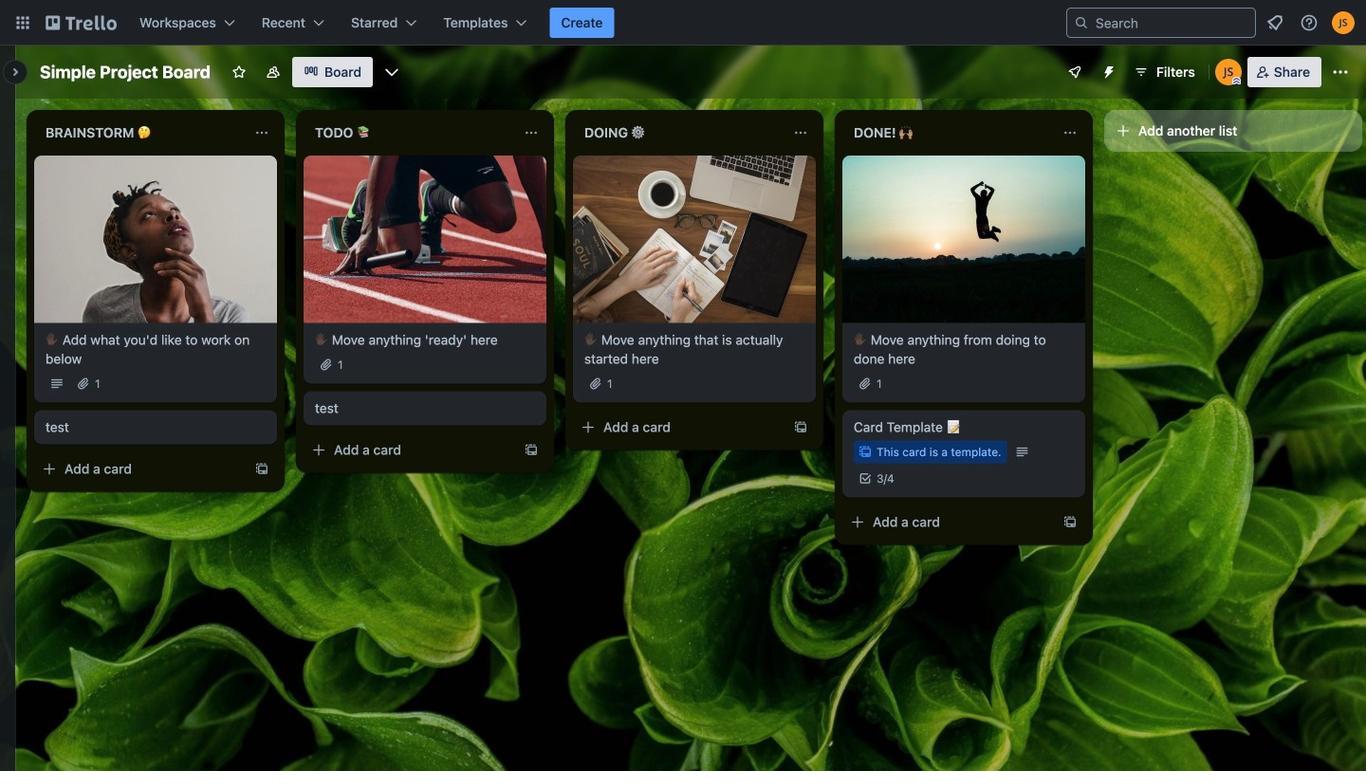 Task type: describe. For each thing, give the bounding box(es) containing it.
open information menu image
[[1300, 13, 1319, 32]]

search image
[[1074, 15, 1089, 30]]

star or unstar board image
[[231, 65, 247, 80]]

Search field
[[1089, 9, 1255, 36]]

power ups image
[[1067, 65, 1082, 80]]

customize views image
[[382, 63, 401, 82]]

john smith (johnsmith38824343) image
[[1215, 59, 1242, 85]]

0 notifications image
[[1264, 11, 1286, 34]]



Task type: locate. For each thing, give the bounding box(es) containing it.
1 horizontal spatial create from template… image
[[793, 420, 808, 435]]

0 horizontal spatial create from template… image
[[254, 462, 269, 477]]

Board name text field
[[30, 57, 220, 87]]

show menu image
[[1331, 63, 1350, 82]]

create from template… image
[[793, 420, 808, 435], [254, 462, 269, 477], [1063, 515, 1078, 530]]

automation image
[[1094, 57, 1120, 83]]

workspace visible image
[[266, 65, 281, 80]]

2 vertical spatial create from template… image
[[1063, 515, 1078, 530]]

None text field
[[304, 118, 516, 148]]

2 horizontal spatial create from template… image
[[1063, 515, 1078, 530]]

this member is an admin of this board. image
[[1232, 77, 1241, 85]]

primary element
[[0, 0, 1366, 46]]

back to home image
[[46, 8, 117, 38]]

create from template… image
[[524, 443, 539, 458]]

john smith (johnsmith38824343) image
[[1332, 11, 1355, 34]]

None text field
[[34, 118, 247, 148], [573, 118, 786, 148], [842, 118, 1055, 148], [34, 118, 247, 148], [573, 118, 786, 148], [842, 118, 1055, 148]]

1 vertical spatial create from template… image
[[254, 462, 269, 477]]

0 vertical spatial create from template… image
[[793, 420, 808, 435]]



Task type: vqa. For each thing, say whether or not it's contained in the screenshot.
Power Ups icon at right
yes



